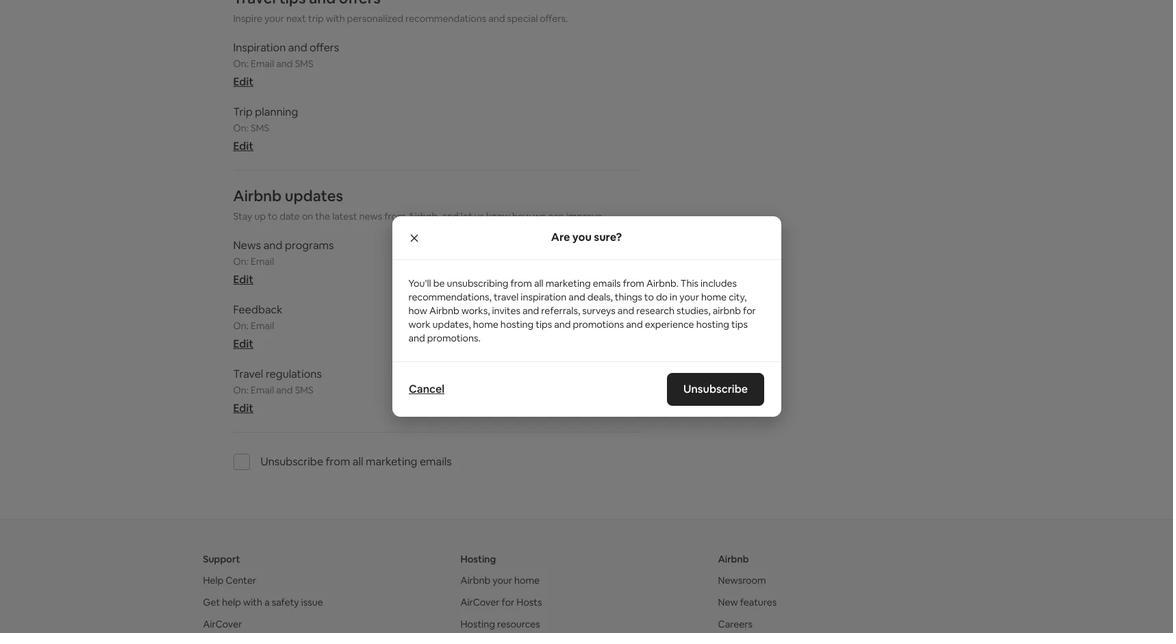 Task type: vqa. For each thing, say whether or not it's contained in the screenshot.
2nd Email from the bottom of the Offers and updates 'tab panel'
yes



Task type: locate. For each thing, give the bounding box(es) containing it.
on: inside trip planning on: sms edit
[[233, 122, 249, 134]]

on: down inspiration
[[233, 58, 249, 70]]

2 vertical spatial sms
[[295, 384, 314, 397]]

careers
[[718, 619, 753, 631]]

up
[[254, 210, 266, 223]]

0 horizontal spatial marketing
[[366, 455, 418, 469]]

1 vertical spatial aircover
[[203, 619, 242, 631]]

airbnb inside the airbnb updates stay up to date on the latest news from airbnb, and let us know how we can improve.
[[233, 186, 282, 206]]

3 email from the top
[[251, 320, 274, 332]]

from inside the airbnb updates stay up to date on the latest news from airbnb, and let us know how we can improve.
[[384, 210, 406, 223]]

on:
[[233, 58, 249, 70], [233, 122, 249, 134], [233, 256, 249, 268], [233, 320, 249, 332], [233, 384, 249, 397]]

edit button down "travel" at left bottom
[[233, 401, 254, 416]]

2 edit from the top
[[233, 139, 254, 153]]

4 edit button from the top
[[233, 337, 254, 351]]

and right news
[[264, 238, 283, 253]]

latest
[[332, 210, 357, 223]]

your inside offers and updates tab panel
[[265, 12, 284, 25]]

4 edit from the top
[[233, 337, 254, 351]]

on: down feedback
[[233, 320, 249, 332]]

1 horizontal spatial emails
[[593, 277, 621, 290]]

experience
[[645, 319, 694, 331]]

0 horizontal spatial hosting
[[501, 319, 534, 331]]

and
[[489, 12, 505, 25], [288, 40, 307, 55], [276, 58, 293, 70], [442, 210, 459, 223], [264, 238, 283, 253], [569, 291, 585, 303], [523, 305, 539, 317], [618, 305, 634, 317], [554, 319, 571, 331], [626, 319, 643, 331], [409, 332, 425, 345], [276, 384, 293, 397]]

how
[[512, 210, 531, 223], [409, 305, 427, 317]]

for
[[743, 305, 756, 317], [502, 597, 515, 609]]

your left next
[[265, 12, 284, 25]]

edit inside news and programs on: email edit
[[233, 273, 254, 287]]

edit button for inspiration
[[233, 75, 254, 89]]

get help with a safety issue
[[203, 597, 323, 609]]

1 horizontal spatial with
[[326, 12, 345, 25]]

this
[[681, 277, 699, 290]]

edit button for feedback
[[233, 337, 254, 351]]

in
[[670, 291, 678, 303]]

0 vertical spatial with
[[326, 12, 345, 25]]

let
[[461, 210, 472, 223]]

how up work
[[409, 305, 427, 317]]

home
[[701, 291, 727, 303], [473, 319, 499, 331], [514, 575, 540, 587]]

2 email from the top
[[251, 256, 274, 268]]

3 edit from the top
[[233, 273, 254, 287]]

on: down news
[[233, 256, 249, 268]]

and left offers
[[288, 40, 307, 55]]

works,
[[462, 305, 490, 317]]

how left we
[[512, 210, 531, 223]]

hosting down aircover for hosts
[[461, 619, 495, 631]]

airbnb up newsroom 'link'
[[718, 554, 749, 566]]

news and programs on: email edit
[[233, 238, 334, 287]]

0 vertical spatial to
[[268, 210, 278, 223]]

on: inside "inspiration and offers on: email and sms edit"
[[233, 58, 249, 70]]

2 edit button from the top
[[233, 139, 254, 153]]

to right up
[[268, 210, 278, 223]]

careers link
[[718, 619, 753, 631]]

5 edit from the top
[[233, 401, 254, 416]]

and down things
[[618, 305, 634, 317]]

home down includes
[[701, 291, 727, 303]]

airbnb
[[713, 305, 741, 317]]

sms down regulations on the left of page
[[295, 384, 314, 397]]

with right 'trip'
[[326, 12, 345, 25]]

hosts
[[517, 597, 542, 609]]

edit button down trip
[[233, 139, 254, 153]]

edit up trip
[[233, 75, 254, 89]]

1 on: from the top
[[233, 58, 249, 70]]

airbnb up the aircover for hosts link
[[461, 575, 491, 587]]

0 vertical spatial hosting
[[461, 554, 496, 566]]

edit down trip
[[233, 139, 254, 153]]

hosting for hosting
[[461, 554, 496, 566]]

cancel
[[409, 382, 444, 397]]

from
[[384, 210, 406, 223], [511, 277, 532, 290], [623, 277, 645, 290], [326, 455, 350, 469]]

0 horizontal spatial how
[[409, 305, 427, 317]]

email inside travel regulations on: email and sms edit
[[251, 384, 274, 397]]

aircover down airbnb your home link
[[461, 597, 500, 609]]

edit up feedback
[[233, 273, 254, 287]]

unsubscribe inside "button"
[[684, 382, 748, 397]]

for left hosts
[[502, 597, 515, 609]]

0 horizontal spatial unsubscribe
[[261, 455, 323, 469]]

1 horizontal spatial how
[[512, 210, 531, 223]]

1 vertical spatial all
[[353, 455, 363, 469]]

edit button up trip
[[233, 75, 254, 89]]

edit button up "travel" at left bottom
[[233, 337, 254, 351]]

1 email from the top
[[251, 58, 274, 70]]

airbnb down recommendations,
[[430, 305, 459, 317]]

hosting down airbnb on the right
[[696, 319, 730, 331]]

edit button
[[233, 75, 254, 89], [233, 139, 254, 153], [233, 273, 254, 287], [233, 337, 254, 351], [233, 401, 254, 416]]

1 horizontal spatial tips
[[732, 319, 748, 331]]

airbnb,
[[408, 210, 440, 223]]

on: inside feedback on: email edit
[[233, 320, 249, 332]]

1 vertical spatial your
[[680, 291, 699, 303]]

for down city,
[[743, 305, 756, 317]]

0 vertical spatial your
[[265, 12, 284, 25]]

0 horizontal spatial with
[[243, 597, 262, 609]]

email
[[251, 58, 274, 70], [251, 256, 274, 268], [251, 320, 274, 332], [251, 384, 274, 397]]

with
[[326, 12, 345, 25], [243, 597, 262, 609]]

2 vertical spatial your
[[493, 575, 512, 587]]

how inside you'll be unsubscribing from all marketing emails from airbnb. this includes recommendations, travel inspiration and deals, things to do in your home city, how airbnb works, invites and referrals, surveys and research studies, airbnb for work updates, home hosting tips and promotions and experience hosting tips and promotions.
[[409, 305, 427, 317]]

0 horizontal spatial your
[[265, 12, 284, 25]]

new
[[718, 597, 738, 609]]

0 horizontal spatial home
[[473, 319, 499, 331]]

tips
[[536, 319, 552, 331], [732, 319, 748, 331]]

airbnb for airbnb
[[718, 554, 749, 566]]

tips down referrals,
[[536, 319, 552, 331]]

aircover down help at the bottom left of page
[[203, 619, 242, 631]]

aircover link
[[203, 619, 242, 631]]

hosting up the airbnb your home
[[461, 554, 496, 566]]

do
[[656, 291, 668, 303]]

3 on: from the top
[[233, 256, 249, 268]]

email down feedback
[[251, 320, 274, 332]]

1 hosting from the top
[[461, 554, 496, 566]]

5 on: from the top
[[233, 384, 249, 397]]

edit button for trip
[[233, 139, 254, 153]]

2 hosting from the top
[[461, 619, 495, 631]]

your inside you'll be unsubscribing from all marketing emails from airbnb. this includes recommendations, travel inspiration and deals, things to do in your home city, how airbnb works, invites and referrals, surveys and research studies, airbnb for work updates, home hosting tips and promotions and experience hosting tips and promotions.
[[680, 291, 699, 303]]

1 vertical spatial sms
[[251, 122, 269, 134]]

2 hosting from the left
[[696, 319, 730, 331]]

1 vertical spatial home
[[473, 319, 499, 331]]

1 horizontal spatial all
[[534, 277, 544, 290]]

2 tips from the left
[[732, 319, 748, 331]]

0 vertical spatial home
[[701, 291, 727, 303]]

2 on: from the top
[[233, 122, 249, 134]]

0 vertical spatial emails
[[593, 277, 621, 290]]

invites
[[492, 305, 521, 317]]

updates,
[[433, 319, 471, 331]]

hosting for hosting resources
[[461, 619, 495, 631]]

and left let
[[442, 210, 459, 223]]

email inside feedback on: email edit
[[251, 320, 274, 332]]

your for next
[[265, 12, 284, 25]]

1 tips from the left
[[536, 319, 552, 331]]

next
[[286, 12, 306, 25]]

on: down trip
[[233, 122, 249, 134]]

help
[[222, 597, 241, 609]]

hosting down invites
[[501, 319, 534, 331]]

tips down airbnb on the right
[[732, 319, 748, 331]]

help center link
[[203, 575, 256, 587]]

0 horizontal spatial for
[[502, 597, 515, 609]]

and inside the airbnb updates stay up to date on the latest news from airbnb, and let us know how we can improve.
[[442, 210, 459, 223]]

1 vertical spatial emails
[[420, 455, 452, 469]]

feedback
[[233, 303, 283, 317]]

unsubscribe inside offers and updates tab panel
[[261, 455, 323, 469]]

emails inside offers and updates tab panel
[[420, 455, 452, 469]]

0 vertical spatial unsubscribe
[[684, 382, 748, 397]]

to left do
[[645, 291, 654, 303]]

for inside you'll be unsubscribing from all marketing emails from airbnb. this includes recommendations, travel inspiration and deals, things to do in your home city, how airbnb works, invites and referrals, surveys and research studies, airbnb for work updates, home hosting tips and promotions and experience hosting tips and promotions.
[[743, 305, 756, 317]]

with left a
[[243, 597, 262, 609]]

edit down "travel" at left bottom
[[233, 401, 254, 416]]

edit up "travel" at left bottom
[[233, 337, 254, 351]]

0 vertical spatial all
[[534, 277, 544, 290]]

email down news
[[251, 256, 274, 268]]

4 on: from the top
[[233, 320, 249, 332]]

sms down offers
[[295, 58, 314, 70]]

personalized
[[347, 12, 404, 25]]

get
[[203, 597, 220, 609]]

on: down "travel" at left bottom
[[233, 384, 249, 397]]

be
[[433, 277, 445, 290]]

airbnb your home link
[[461, 575, 540, 587]]

home up hosts
[[514, 575, 540, 587]]

0 horizontal spatial aircover
[[203, 619, 242, 631]]

deals,
[[588, 291, 613, 303]]

aircover
[[461, 597, 500, 609], [203, 619, 242, 631]]

and down regulations on the left of page
[[276, 384, 293, 397]]

issue
[[301, 597, 323, 609]]

inspire your next trip with personalized recommendations and special offers.
[[233, 12, 568, 25]]

hosting
[[501, 319, 534, 331], [696, 319, 730, 331]]

1 horizontal spatial home
[[514, 575, 540, 587]]

1 vertical spatial with
[[243, 597, 262, 609]]

airbnb your home
[[461, 575, 540, 587]]

4 email from the top
[[251, 384, 274, 397]]

1 vertical spatial for
[[502, 597, 515, 609]]

we
[[533, 210, 546, 223]]

1 horizontal spatial hosting
[[696, 319, 730, 331]]

5 edit button from the top
[[233, 401, 254, 416]]

to inside the airbnb updates stay up to date on the latest news from airbnb, and let us know how we can improve.
[[268, 210, 278, 223]]

1 vertical spatial marketing
[[366, 455, 418, 469]]

sms down "planning"
[[251, 122, 269, 134]]

0 horizontal spatial emails
[[420, 455, 452, 469]]

email down inspiration
[[251, 58, 274, 70]]

1 horizontal spatial unsubscribe
[[684, 382, 748, 397]]

trip
[[308, 12, 324, 25]]

0 vertical spatial marketing
[[546, 277, 591, 290]]

1 horizontal spatial to
[[645, 291, 654, 303]]

your
[[265, 12, 284, 25], [680, 291, 699, 303], [493, 575, 512, 587]]

2 horizontal spatial your
[[680, 291, 699, 303]]

0 horizontal spatial tips
[[536, 319, 552, 331]]

1 vertical spatial how
[[409, 305, 427, 317]]

1 vertical spatial hosting
[[461, 619, 495, 631]]

promotions
[[573, 319, 624, 331]]

0 vertical spatial how
[[512, 210, 531, 223]]

marketing inside offers and updates tab panel
[[366, 455, 418, 469]]

edit button for travel
[[233, 401, 254, 416]]

offers and updates tab panel
[[233, 0, 641, 487]]

newsroom link
[[718, 575, 766, 587]]

edit button up feedback
[[233, 273, 254, 287]]

0 vertical spatial for
[[743, 305, 756, 317]]

email down "travel" at left bottom
[[251, 384, 274, 397]]

unsubscribing
[[447, 277, 509, 290]]

1 horizontal spatial aircover
[[461, 597, 500, 609]]

updates
[[285, 186, 343, 206]]

1 vertical spatial to
[[645, 291, 654, 303]]

referrals,
[[541, 305, 580, 317]]

0 vertical spatial sms
[[295, 58, 314, 70]]

travel
[[233, 367, 263, 382]]

1 edit button from the top
[[233, 75, 254, 89]]

0 horizontal spatial all
[[353, 455, 363, 469]]

1 horizontal spatial marketing
[[546, 277, 591, 290]]

support
[[203, 554, 240, 566]]

1 vertical spatial unsubscribe
[[261, 455, 323, 469]]

0 horizontal spatial to
[[268, 210, 278, 223]]

stay
[[233, 210, 252, 223]]

hosting
[[461, 554, 496, 566], [461, 619, 495, 631]]

your down this
[[680, 291, 699, 303]]

and inside travel regulations on: email and sms edit
[[276, 384, 293, 397]]

1 edit from the top
[[233, 75, 254, 89]]

3 edit button from the top
[[233, 273, 254, 287]]

airbnb
[[233, 186, 282, 206], [430, 305, 459, 317], [718, 554, 749, 566], [461, 575, 491, 587]]

and down 'inspiration' at top left
[[523, 305, 539, 317]]

your up aircover for hosts
[[493, 575, 512, 587]]

unsubscribe from all marketing emails
[[261, 455, 452, 469]]

programs
[[285, 238, 334, 253]]

new features link
[[718, 597, 777, 609]]

home down 'works,'
[[473, 319, 499, 331]]

0 vertical spatial aircover
[[461, 597, 500, 609]]

1 horizontal spatial for
[[743, 305, 756, 317]]

aircover for aircover link
[[203, 619, 242, 631]]

1 horizontal spatial your
[[493, 575, 512, 587]]

and down inspiration
[[276, 58, 293, 70]]

edit
[[233, 75, 254, 89], [233, 139, 254, 153], [233, 273, 254, 287], [233, 337, 254, 351], [233, 401, 254, 416]]

airbnb up up
[[233, 186, 282, 206]]



Task type: describe. For each thing, give the bounding box(es) containing it.
you'll
[[409, 277, 431, 290]]

aircover for hosts link
[[461, 597, 542, 609]]

unsubscribe button
[[667, 373, 765, 406]]

travel
[[494, 291, 519, 303]]

inspiration and offers on: email and sms edit
[[233, 40, 339, 89]]

date
[[280, 210, 300, 223]]

hosting resources
[[461, 619, 540, 631]]

and down referrals,
[[554, 319, 571, 331]]

inspire
[[233, 12, 262, 25]]

trip
[[233, 105, 253, 119]]

center
[[226, 575, 256, 587]]

airbnb inside you'll be unsubscribing from all marketing emails from airbnb. this includes recommendations, travel inspiration and deals, things to do in your home city, how airbnb works, invites and referrals, surveys and research studies, airbnb for work updates, home hosting tips and promotions and experience hosting tips and promotions.
[[430, 305, 459, 317]]

feedback on: email edit
[[233, 303, 283, 351]]

on: inside news and programs on: email edit
[[233, 256, 249, 268]]

and up referrals,
[[569, 291, 585, 303]]

help center
[[203, 575, 256, 587]]

newsroom
[[718, 575, 766, 587]]

resources
[[497, 619, 540, 631]]

airbnb for airbnb updates stay up to date on the latest news from airbnb, and let us know how we can improve.
[[233, 186, 282, 206]]

all inside offers and updates tab panel
[[353, 455, 363, 469]]

a
[[265, 597, 270, 609]]

inspiration
[[521, 291, 567, 303]]

work
[[409, 319, 431, 331]]

you
[[573, 230, 592, 245]]

hosting resources link
[[461, 619, 540, 631]]

on
[[302, 210, 313, 223]]

are
[[551, 230, 570, 245]]

edit button for news
[[233, 273, 254, 287]]

and inside news and programs on: email edit
[[264, 238, 283, 253]]

sms inside "inspiration and offers on: email and sms edit"
[[295, 58, 314, 70]]

sure?
[[594, 230, 622, 245]]

surveys
[[582, 305, 616, 317]]

cancel button
[[402, 376, 451, 404]]

on: inside travel regulations on: email and sms edit
[[233, 384, 249, 397]]

and down research
[[626, 319, 643, 331]]

regulations
[[266, 367, 322, 382]]

features
[[740, 597, 777, 609]]

city,
[[729, 291, 747, 303]]

the
[[315, 210, 330, 223]]

how inside the airbnb updates stay up to date on the latest news from airbnb, and let us know how we can improve.
[[512, 210, 531, 223]]

airbnb.
[[647, 277, 679, 290]]

are you sure?
[[551, 230, 622, 245]]

recommendations
[[406, 12, 487, 25]]

aircover for hosts
[[461, 597, 542, 609]]

marketing inside you'll be unsubscribing from all marketing emails from airbnb. this includes recommendations, travel inspiration and deals, things to do in your home city, how airbnb works, invites and referrals, surveys and research studies, airbnb for work updates, home hosting tips and promotions and experience hosting tips and promotions.
[[546, 277, 591, 290]]

edit inside trip planning on: sms edit
[[233, 139, 254, 153]]

are you sure? dialog
[[392, 216, 781, 417]]

1 hosting from the left
[[501, 319, 534, 331]]

special
[[507, 12, 538, 25]]

airbnb updates stay up to date on the latest news from airbnb, and let us know how we can improve.
[[233, 186, 605, 223]]

emails inside you'll be unsubscribing from all marketing emails from airbnb. this includes recommendations, travel inspiration and deals, things to do in your home city, how airbnb works, invites and referrals, surveys and research studies, airbnb for work updates, home hosting tips and promotions and experience hosting tips and promotions.
[[593, 277, 621, 290]]

sms inside trip planning on: sms edit
[[251, 122, 269, 134]]

recommendations,
[[409, 291, 492, 303]]

all inside you'll be unsubscribing from all marketing emails from airbnb. this includes recommendations, travel inspiration and deals, things to do in your home city, how airbnb works, invites and referrals, surveys and research studies, airbnb for work updates, home hosting tips and promotions and experience hosting tips and promotions.
[[534, 277, 544, 290]]

can
[[548, 210, 564, 223]]

planning
[[255, 105, 298, 119]]

unsubscribe for unsubscribe from all marketing emails
[[261, 455, 323, 469]]

airbnb for airbnb your home
[[461, 575, 491, 587]]

help
[[203, 575, 224, 587]]

with inside offers and updates tab panel
[[326, 12, 345, 25]]

promotions.
[[427, 332, 481, 345]]

trip planning on: sms edit
[[233, 105, 298, 153]]

news
[[233, 238, 261, 253]]

edit inside travel regulations on: email and sms edit
[[233, 401, 254, 416]]

your for home
[[493, 575, 512, 587]]

edit inside "inspiration and offers on: email and sms edit"
[[233, 75, 254, 89]]

includes
[[701, 277, 737, 290]]

offers
[[310, 40, 339, 55]]

2 vertical spatial home
[[514, 575, 540, 587]]

know
[[486, 210, 510, 223]]

new features
[[718, 597, 777, 609]]

things
[[615, 291, 642, 303]]

offers.
[[540, 12, 568, 25]]

studies,
[[677, 305, 711, 317]]

us
[[474, 210, 484, 223]]

inspiration
[[233, 40, 286, 55]]

unsubscribe for unsubscribe
[[684, 382, 748, 397]]

email inside "inspiration and offers on: email and sms edit"
[[251, 58, 274, 70]]

sms inside travel regulations on: email and sms edit
[[295, 384, 314, 397]]

travel regulations on: email and sms edit
[[233, 367, 322, 416]]

and left special
[[489, 12, 505, 25]]

news
[[359, 210, 382, 223]]

email inside news and programs on: email edit
[[251, 256, 274, 268]]

edit inside feedback on: email edit
[[233, 337, 254, 351]]

safety
[[272, 597, 299, 609]]

aircover for aircover for hosts
[[461, 597, 500, 609]]

research
[[637, 305, 675, 317]]

you'll be unsubscribing from all marketing emails from airbnb. this includes recommendations, travel inspiration and deals, things to do in your home city, how airbnb works, invites and referrals, surveys and research studies, airbnb for work updates, home hosting tips and promotions and experience hosting tips and promotions.
[[409, 277, 756, 345]]

and down work
[[409, 332, 425, 345]]

2 horizontal spatial home
[[701, 291, 727, 303]]

improve.
[[566, 210, 605, 223]]

get help with a safety issue link
[[203, 597, 323, 609]]

to inside you'll be unsubscribing from all marketing emails from airbnb. this includes recommendations, travel inspiration and deals, things to do in your home city, how airbnb works, invites and referrals, surveys and research studies, airbnb for work updates, home hosting tips and promotions and experience hosting tips and promotions.
[[645, 291, 654, 303]]



